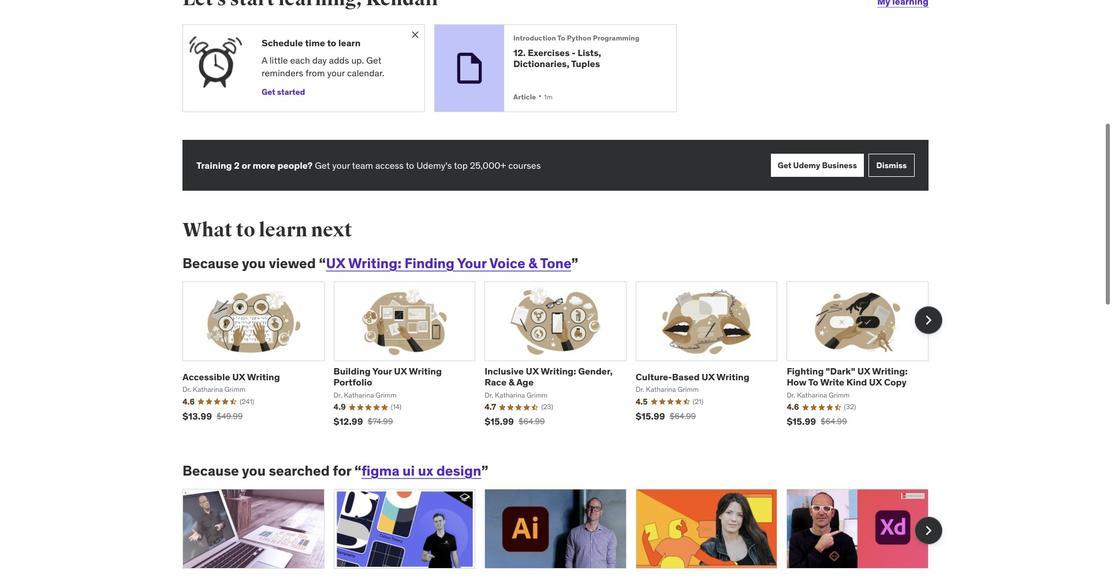 Task type: locate. For each thing, give the bounding box(es) containing it.
dismiss
[[877, 160, 908, 170]]

1 vertical spatial to
[[406, 159, 415, 171]]

& left tone
[[529, 254, 538, 272]]

1 vertical spatial your
[[373, 365, 392, 377]]

ux right building
[[394, 365, 407, 377]]

2 because from the top
[[183, 462, 239, 480]]

carousel element for because you viewed " ux writing: finding your voice & tone "
[[183, 281, 943, 435]]

2 carousel element from the top
[[183, 489, 943, 575]]

building
[[334, 365, 371, 377]]

ux right kind
[[870, 376, 883, 388]]

next image
[[920, 311, 939, 329], [920, 521, 939, 540]]

1 carousel element from the top
[[183, 281, 943, 435]]

2 vertical spatial to
[[236, 218, 255, 242]]

" right for
[[355, 462, 362, 480]]

your inside a little each day adds up. get reminders from your calendar.
[[327, 67, 345, 79]]

0 horizontal spatial "
[[319, 254, 326, 272]]

get up calendar.
[[367, 54, 382, 66]]

"
[[319, 254, 326, 272], [355, 462, 362, 480]]

1 vertical spatial next image
[[920, 521, 939, 540]]

&
[[529, 254, 538, 272], [509, 376, 515, 388]]

0 vertical spatial next image
[[920, 311, 939, 329]]

0 vertical spatial you
[[242, 254, 266, 272]]

writing: down next
[[348, 254, 402, 272]]

voice
[[490, 254, 526, 272]]

1 vertical spatial &
[[509, 376, 515, 388]]

writing:
[[348, 254, 402, 272], [541, 365, 577, 377], [873, 365, 908, 377]]

you left searched
[[242, 462, 266, 480]]

1 horizontal spatial your
[[457, 254, 487, 272]]

dictionaries,
[[514, 58, 570, 69]]

day
[[313, 54, 327, 66]]

reminders
[[262, 67, 304, 79]]

get left started on the top left of the page
[[262, 87, 275, 97]]

writing: inside inclusive ux writing: gender, race & age
[[541, 365, 577, 377]]

how
[[787, 376, 807, 388]]

" right viewed
[[319, 254, 326, 272]]

get
[[367, 54, 382, 66], [262, 87, 275, 97], [315, 159, 330, 171], [778, 160, 792, 170]]

because
[[183, 254, 239, 272], [183, 462, 239, 480]]

carousel element for because you searched for " figma ui ux design "
[[183, 489, 943, 575]]

1 horizontal spatial writing
[[409, 365, 442, 377]]

1 horizontal spatial "
[[355, 462, 362, 480]]

1 vertical spatial "
[[355, 462, 362, 480]]

inclusive ux writing: gender, race & age
[[485, 365, 613, 388]]

ux inside building your ux writing portfolio
[[394, 365, 407, 377]]

to inside fighting "dark" ux writing: how to write kind ux copy
[[809, 376, 819, 388]]

ux inside inclusive ux writing: gender, race & age
[[526, 365, 539, 377]]

to left python
[[558, 34, 566, 42]]

you down what to learn next on the top left
[[242, 254, 266, 272]]

introduction
[[514, 34, 556, 42]]

1 horizontal spatial to
[[809, 376, 819, 388]]

writing: right kind
[[873, 365, 908, 377]]

your
[[457, 254, 487, 272], [373, 365, 392, 377]]

because you viewed " ux writing: finding your voice & tone "
[[183, 254, 579, 272]]

carousel element containing building your ux writing portfolio
[[183, 281, 943, 435]]

training 2 or more people? get your team access to udemy's top 25,000+ courses
[[196, 159, 541, 171]]

next image for because you viewed " ux writing: finding your voice & tone "
[[920, 311, 939, 329]]

searched
[[269, 462, 330, 480]]

0 vertical spatial your
[[457, 254, 487, 272]]

ux right accessible
[[232, 371, 245, 382]]

to
[[558, 34, 566, 42], [809, 376, 819, 388]]

a little each day adds up. get reminders from your calendar.
[[262, 54, 385, 79]]

up.
[[352, 54, 364, 66]]

0 horizontal spatial your
[[373, 365, 392, 377]]

1m
[[544, 92, 553, 101]]

2 horizontal spatial writing:
[[873, 365, 908, 377]]

0 horizontal spatial &
[[509, 376, 515, 388]]

writing: right age in the bottom of the page
[[541, 365, 577, 377]]

your
[[327, 67, 345, 79], [332, 159, 350, 171]]

2 you from the top
[[242, 462, 266, 480]]

1 vertical spatial because
[[183, 462, 239, 480]]

learn up viewed
[[259, 218, 308, 242]]

0 vertical spatial to
[[327, 37, 337, 48]]

lists,
[[578, 47, 602, 58]]

because for because you searched for "
[[183, 462, 239, 480]]

kind
[[847, 376, 868, 388]]

1 because from the top
[[183, 254, 239, 272]]

business
[[823, 160, 858, 170]]

viewed
[[269, 254, 316, 272]]

get inside get started button
[[262, 87, 275, 97]]

"dark"
[[826, 365, 856, 377]]

& left age in the bottom of the page
[[509, 376, 515, 388]]

0 vertical spatial because
[[183, 254, 239, 272]]

writing for building your ux writing portfolio
[[409, 365, 442, 377]]

ux
[[326, 254, 346, 272], [394, 365, 407, 377], [526, 365, 539, 377], [858, 365, 871, 377], [232, 371, 245, 382], [702, 371, 715, 382], [870, 376, 883, 388]]

0 vertical spatial carousel element
[[183, 281, 943, 435]]

0 vertical spatial to
[[558, 34, 566, 42]]

1 horizontal spatial learn
[[339, 37, 361, 48]]

accessible ux writing link
[[183, 371, 280, 382]]

to right 'how'
[[809, 376, 819, 388]]

your down adds
[[327, 67, 345, 79]]

"
[[572, 254, 579, 272], [482, 462, 489, 480]]

introduction to python programming 12. exercises - lists, dictionaries, tuples
[[514, 34, 640, 69]]

2 horizontal spatial writing
[[717, 371, 750, 382]]

fighting "dark" ux writing: how to write kind ux copy
[[787, 365, 908, 388]]

1 vertical spatial carousel element
[[183, 489, 943, 575]]

ui
[[403, 462, 415, 480]]

from
[[306, 67, 325, 79]]

you for viewed
[[242, 254, 266, 272]]

learn
[[339, 37, 361, 48], [259, 218, 308, 242]]

1 horizontal spatial writing:
[[541, 365, 577, 377]]

1 next image from the top
[[920, 311, 939, 329]]

1 horizontal spatial &
[[529, 254, 538, 272]]

1 vertical spatial to
[[809, 376, 819, 388]]

get udemy business
[[778, 160, 858, 170]]

to right the time
[[327, 37, 337, 48]]

based
[[673, 371, 700, 382]]

0 vertical spatial your
[[327, 67, 345, 79]]

0 horizontal spatial "
[[482, 462, 489, 480]]

more
[[253, 159, 276, 171]]

writing for culture-based ux writing
[[717, 371, 750, 382]]

to right access
[[406, 159, 415, 171]]

1 vertical spatial you
[[242, 462, 266, 480]]

to
[[327, 37, 337, 48], [406, 159, 415, 171], [236, 218, 255, 242]]

or
[[242, 159, 251, 171]]

courses
[[509, 159, 541, 171]]

little
[[270, 54, 288, 66]]

inclusive ux writing: gender, race & age link
[[485, 365, 613, 388]]

0 vertical spatial learn
[[339, 37, 361, 48]]

tone
[[540, 254, 572, 272]]

fighting "dark" ux writing: how to write kind ux copy link
[[787, 365, 908, 388]]

design
[[437, 462, 482, 480]]

fighting
[[787, 365, 824, 377]]

1 you from the top
[[242, 254, 266, 272]]

your left 'voice'
[[457, 254, 487, 272]]

to right what
[[236, 218, 255, 242]]

your right building
[[373, 365, 392, 377]]

ux right based
[[702, 371, 715, 382]]

your left team
[[332, 159, 350, 171]]

2
[[234, 159, 240, 171]]

0 horizontal spatial writing
[[247, 371, 280, 382]]

12. exercises - lists, dictionaries, tuples link
[[514, 47, 658, 69]]

calendar.
[[347, 67, 385, 79]]

0 horizontal spatial learn
[[259, 218, 308, 242]]

2 next image from the top
[[920, 521, 939, 540]]

what
[[183, 218, 232, 242]]

get started
[[262, 87, 305, 97]]

udemy
[[794, 160, 821, 170]]

get left udemy
[[778, 160, 792, 170]]

ux right inclusive
[[526, 365, 539, 377]]

you
[[242, 254, 266, 272], [242, 462, 266, 480]]

-
[[572, 47, 576, 58]]

0 horizontal spatial to
[[558, 34, 566, 42]]

finding
[[405, 254, 455, 272]]

carousel element
[[183, 281, 943, 435], [183, 489, 943, 575]]

1 horizontal spatial to
[[327, 37, 337, 48]]

0 vertical spatial "
[[572, 254, 579, 272]]

writing inside building your ux writing portfolio
[[409, 365, 442, 377]]

learn up up.
[[339, 37, 361, 48]]

get inside get udemy business link
[[778, 160, 792, 170]]



Task type: describe. For each thing, give the bounding box(es) containing it.
figma ui ux design link
[[362, 462, 482, 480]]

you for searched
[[242, 462, 266, 480]]

ux writing: finding your voice & tone link
[[326, 254, 572, 272]]

get right people?
[[315, 159, 330, 171]]

for
[[333, 462, 352, 480]]

1 horizontal spatial "
[[572, 254, 579, 272]]

culture-based ux writing link
[[636, 371, 750, 382]]

article
[[514, 92, 536, 101]]

dismiss button
[[869, 154, 915, 177]]

figma
[[362, 462, 400, 480]]

culture-based ux writing
[[636, 371, 750, 382]]

& inside inclusive ux writing: gender, race & age
[[509, 376, 515, 388]]

race
[[485, 376, 507, 388]]

each
[[290, 54, 310, 66]]

building your ux writing portfolio
[[334, 365, 442, 388]]

time
[[305, 37, 325, 48]]

0 horizontal spatial to
[[236, 218, 255, 242]]

gender,
[[579, 365, 613, 377]]

building your ux writing portfolio link
[[334, 365, 442, 388]]

article • 1m
[[514, 90, 553, 102]]

adds
[[329, 54, 349, 66]]

people?
[[278, 159, 313, 171]]

started
[[277, 87, 305, 97]]

your inside building your ux writing portfolio
[[373, 365, 392, 377]]

ux right "dark"
[[858, 365, 871, 377]]

udemy's
[[417, 159, 452, 171]]

writing: inside fighting "dark" ux writing: how to write kind ux copy
[[873, 365, 908, 377]]

to inside introduction to python programming 12. exercises - lists, dictionaries, tuples
[[558, 34, 566, 42]]

programming
[[593, 34, 640, 42]]

accessible
[[183, 371, 230, 382]]

next
[[311, 218, 352, 242]]

python
[[567, 34, 592, 42]]

0 horizontal spatial writing:
[[348, 254, 402, 272]]

1 vertical spatial "
[[482, 462, 489, 480]]

inclusive
[[485, 365, 524, 377]]

age
[[517, 376, 534, 388]]

tuples
[[572, 58, 600, 69]]

1 vertical spatial your
[[332, 159, 350, 171]]

a
[[262, 54, 268, 66]]

get started button
[[262, 84, 305, 100]]

2 horizontal spatial to
[[406, 159, 415, 171]]

next image for because you searched for " figma ui ux design "
[[920, 521, 939, 540]]

0 vertical spatial &
[[529, 254, 538, 272]]

culture-
[[636, 371, 673, 382]]

portfolio
[[334, 376, 372, 388]]

schedule
[[262, 37, 303, 48]]

copy
[[885, 376, 907, 388]]

write
[[821, 376, 845, 388]]

get udemy business link
[[771, 154, 865, 177]]

•
[[539, 90, 542, 102]]

25,000+
[[470, 159, 507, 171]]

ux down next
[[326, 254, 346, 272]]

schedule time to learn
[[262, 37, 361, 48]]

ux
[[418, 462, 434, 480]]

top
[[454, 159, 468, 171]]

accessible ux writing
[[183, 371, 280, 382]]

access
[[376, 159, 404, 171]]

exercises
[[528, 47, 570, 58]]

because you searched for " figma ui ux design "
[[183, 462, 489, 480]]

training
[[196, 159, 232, 171]]

team
[[352, 159, 373, 171]]

close image
[[410, 29, 421, 41]]

1 vertical spatial learn
[[259, 218, 308, 242]]

0 vertical spatial "
[[319, 254, 326, 272]]

what to learn next
[[183, 218, 352, 242]]

get inside a little each day adds up. get reminders from your calendar.
[[367, 54, 382, 66]]

because for because you viewed "
[[183, 254, 239, 272]]

12.
[[514, 47, 526, 58]]



Task type: vqa. For each thing, say whether or not it's contained in the screenshot.
FINDING at left top
yes



